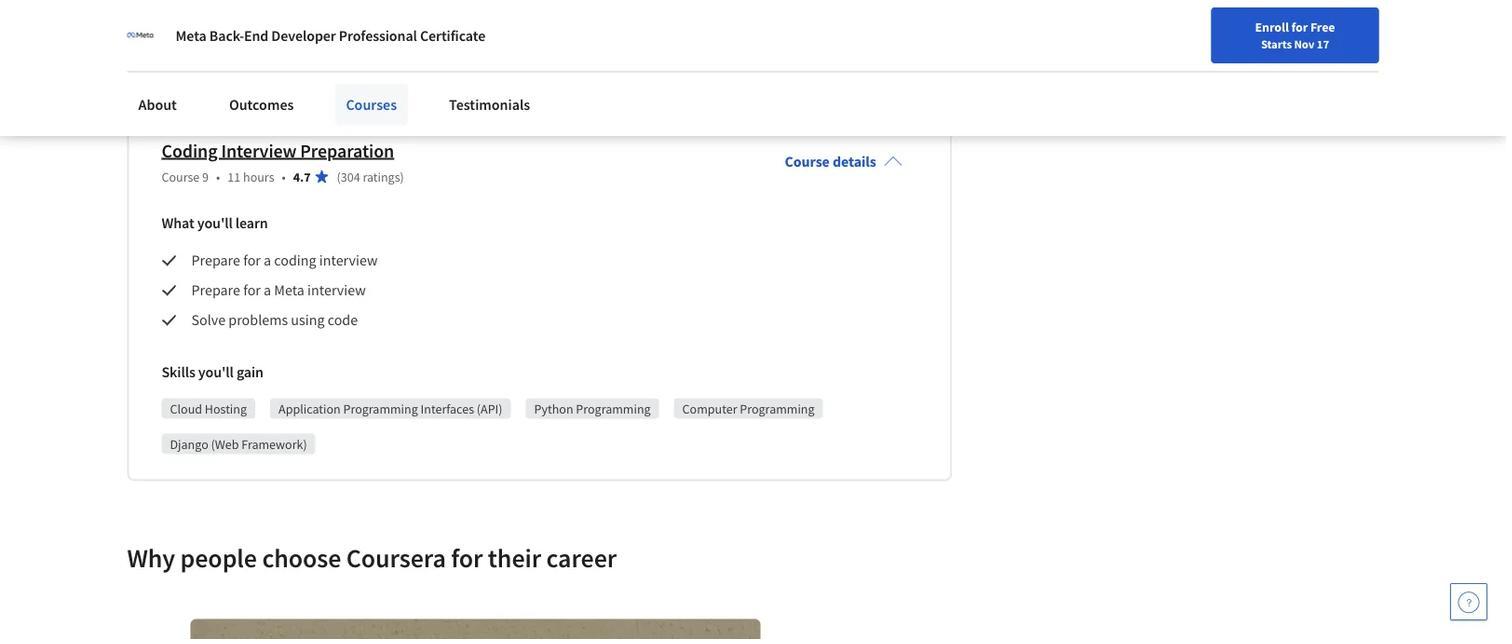 Task type: locate. For each thing, give the bounding box(es) containing it.
course inside dropdown button
[[785, 152, 830, 171]]

show notifications image
[[1255, 23, 1277, 46]]

for for meta
[[243, 281, 261, 299]]

skills you'll gain
[[162, 33, 264, 52], [162, 363, 264, 381]]

meta down "prepare for a coding interview"
[[274, 281, 305, 299]]

1 vertical spatial prepare
[[191, 281, 240, 299]]

1 horizontal spatial meta
[[274, 281, 305, 299]]

coding
[[162, 139, 218, 162]]

courses link
[[335, 84, 408, 125]]

1 horizontal spatial course
[[785, 152, 830, 171]]

1 • from the left
[[216, 168, 220, 185]]

why
[[127, 541, 175, 574]]

programming left interfaces
[[343, 400, 418, 417]]

enroll for free starts nov 17
[[1255, 19, 1335, 51]]

coding interview preparation
[[162, 139, 394, 162]]

a
[[264, 251, 271, 270], [264, 281, 271, 299]]

9
[[202, 168, 209, 185]]

mysql
[[339, 70, 376, 87]]

1 vertical spatial django (web framework)
[[170, 435, 307, 452]]

end
[[244, 26, 269, 45]]

course left the 9
[[162, 168, 200, 185]]

interview for prepare for a meta interview
[[308, 281, 366, 299]]

you'll left end
[[198, 33, 234, 52]]

course
[[785, 152, 830, 171], [162, 168, 200, 185]]

starts
[[1261, 36, 1292, 51]]

1 prepare from the top
[[191, 251, 240, 270]]

0 vertical spatial (web
[[211, 70, 239, 87]]

0 horizontal spatial programming
[[343, 400, 418, 417]]

code
[[328, 311, 358, 329]]

• left 4.7
[[282, 168, 286, 185]]

(web down "back-" at the left top
[[211, 70, 239, 87]]

skills
[[162, 33, 195, 52], [162, 363, 195, 381]]

using
[[291, 311, 325, 329]]

2 django (web framework) from the top
[[170, 435, 307, 452]]

back-
[[209, 26, 244, 45]]

programming right the python
[[576, 400, 651, 417]]

api endpoints
[[408, 70, 484, 87]]

django down the cloud
[[170, 435, 208, 452]]

(web down hosting
[[211, 435, 239, 452]]

0 vertical spatial django
[[170, 70, 208, 87]]

you'll up cloud hosting
[[198, 363, 234, 381]]

interview
[[319, 251, 378, 270], [308, 281, 366, 299]]

0 vertical spatial skills
[[162, 33, 195, 52]]

django (web framework) up outcomes
[[170, 70, 307, 87]]

interview for prepare for a coding interview
[[319, 251, 378, 270]]

gain for (web
[[237, 33, 264, 52]]

2 programming from the left
[[576, 400, 651, 417]]

2 vertical spatial you'll
[[198, 363, 234, 381]]

for
[[1292, 19, 1308, 35], [243, 251, 261, 270], [243, 281, 261, 299], [451, 541, 483, 574]]

django up "about"
[[170, 70, 208, 87]]

hosting
[[205, 400, 247, 417]]

0 vertical spatial you'll
[[198, 33, 234, 52]]

for up nov
[[1292, 19, 1308, 35]]

1 skills from the top
[[162, 33, 195, 52]]

a for coding
[[264, 251, 271, 270]]

0 horizontal spatial course
[[162, 168, 200, 185]]

meta back-end developer professional certificate
[[176, 26, 486, 45]]

django (web framework)
[[170, 70, 307, 87], [170, 435, 307, 452]]

coursera
[[346, 541, 446, 574]]

interview right coding
[[319, 251, 378, 270]]

0 horizontal spatial meta
[[176, 26, 207, 45]]

(web
[[211, 70, 239, 87], [211, 435, 239, 452]]

skills right meta icon
[[162, 33, 195, 52]]

2 a from the top
[[264, 281, 271, 299]]

2 skills you'll gain from the top
[[162, 363, 264, 381]]

preparation
[[300, 139, 394, 162]]

1 vertical spatial (web
[[211, 435, 239, 452]]

courses
[[346, 95, 397, 114]]

skills for django (web framework)
[[162, 33, 195, 52]]

None search field
[[266, 12, 713, 49]]

you'll for (web
[[198, 33, 234, 52]]

2 prepare from the top
[[191, 281, 240, 299]]

1 horizontal spatial •
[[282, 168, 286, 185]]

a for meta
[[264, 281, 271, 299]]

1 vertical spatial you'll
[[197, 214, 233, 232]]

2 skills from the top
[[162, 363, 195, 381]]

1 vertical spatial a
[[264, 281, 271, 299]]

gain left developer
[[237, 33, 264, 52]]

1 a from the top
[[264, 251, 271, 270]]

0 vertical spatial framework)
[[242, 70, 307, 87]]

•
[[216, 168, 220, 185], [282, 168, 286, 185]]

you'll for hosting
[[198, 363, 234, 381]]

framework)
[[242, 70, 307, 87], [242, 435, 307, 452]]

meta
[[176, 26, 207, 45], [274, 281, 305, 299]]

1 skills you'll gain from the top
[[162, 33, 264, 52]]

interfaces
[[421, 400, 474, 417]]

0 vertical spatial a
[[264, 251, 271, 270]]

problems
[[229, 311, 288, 329]]

coursera image
[[22, 15, 141, 45]]

1 programming from the left
[[343, 400, 418, 417]]

prepare up solve on the left
[[191, 281, 240, 299]]

prepare for a meta interview
[[191, 281, 366, 299]]

details
[[833, 152, 877, 171]]

0 horizontal spatial •
[[216, 168, 220, 185]]

1 vertical spatial framework)
[[242, 435, 307, 452]]

programming right computer on the left
[[740, 400, 815, 417]]

skills up the cloud
[[162, 363, 195, 381]]

for inside 'enroll for free starts nov 17'
[[1292, 19, 1308, 35]]

skills you'll gain right meta icon
[[162, 33, 264, 52]]

gain
[[237, 33, 264, 52], [237, 363, 264, 381]]

django (web framework) down hosting
[[170, 435, 307, 452]]

you'll left learn
[[197, 214, 233, 232]]

1 gain from the top
[[237, 33, 264, 52]]

skills you'll gain up cloud hosting
[[162, 363, 264, 381]]

people
[[180, 541, 257, 574]]

0 vertical spatial interview
[[319, 251, 378, 270]]

about link
[[127, 84, 188, 125]]

prepare
[[191, 251, 240, 270], [191, 281, 240, 299]]

• right the 9
[[216, 168, 220, 185]]

skills for cloud hosting
[[162, 363, 195, 381]]

1 framework) from the top
[[242, 70, 307, 87]]

what you'll learn
[[162, 214, 268, 232]]

course for course 9 • 11 hours •
[[162, 168, 200, 185]]

2 django from the top
[[170, 435, 208, 452]]

1 horizontal spatial programming
[[576, 400, 651, 417]]

coding interview preparation link
[[162, 139, 394, 162]]

2 gain from the top
[[237, 363, 264, 381]]

course left details
[[785, 152, 830, 171]]

cloud
[[170, 400, 202, 417]]

a up solve problems using code
[[264, 281, 271, 299]]

gain up hosting
[[237, 363, 264, 381]]

framework) down application at bottom left
[[242, 435, 307, 452]]

cloud hosting
[[170, 400, 247, 417]]

1 vertical spatial gain
[[237, 363, 264, 381]]

application
[[279, 400, 341, 417]]

outcomes
[[229, 95, 294, 114]]

2 horizontal spatial programming
[[740, 400, 815, 417]]

1 vertical spatial skills
[[162, 363, 195, 381]]

for for coding
[[243, 251, 261, 270]]

you'll
[[198, 33, 234, 52], [197, 214, 233, 232], [198, 363, 234, 381]]

interview up code
[[308, 281, 366, 299]]

for down learn
[[243, 251, 261, 270]]

a left coding
[[264, 251, 271, 270]]

1 vertical spatial skills you'll gain
[[162, 363, 264, 381]]

0 vertical spatial django (web framework)
[[170, 70, 307, 87]]

3 programming from the left
[[740, 400, 815, 417]]

for up problems
[[243, 281, 261, 299]]

framework) up outcomes
[[242, 70, 307, 87]]

4.7
[[293, 168, 311, 185]]

prepare for prepare for a meta interview
[[191, 281, 240, 299]]

1 vertical spatial interview
[[308, 281, 366, 299]]

1 django (web framework) from the top
[[170, 70, 307, 87]]

2 framework) from the top
[[242, 435, 307, 452]]

prepare down what you'll learn
[[191, 251, 240, 270]]

0 vertical spatial skills you'll gain
[[162, 33, 264, 52]]

1 vertical spatial meta
[[274, 281, 305, 299]]

meta left "back-" at the left top
[[176, 26, 207, 45]]

programming
[[343, 400, 418, 417], [576, 400, 651, 417], [740, 400, 815, 417]]

0 vertical spatial prepare
[[191, 251, 240, 270]]

17
[[1317, 36, 1330, 51]]

course for course details
[[785, 152, 830, 171]]

django
[[170, 70, 208, 87], [170, 435, 208, 452]]

programming for python
[[576, 400, 651, 417]]

1 vertical spatial django
[[170, 435, 208, 452]]

0 vertical spatial gain
[[237, 33, 264, 52]]



Task type: vqa. For each thing, say whether or not it's contained in the screenshot.
WITH in the YOU CAN FOLLOW THE MOOC WITHOUT STUDYING ADDITIONAL SOURCES. FURTHER READING OF THE DISCUSSED TOPICS, INCLUDING THE BUILDING BLOCKS) IS PROVIDED IN THE TEXTBOOK THAT I WROTE WITH LENOS TRIGEORGIS: STRATEGIC INVESTMENT: REAL OPTIONS AND GAMES, PRINCETON UNIVERSITY PRESS, E-BOOK ISBN9781400829392
no



Task type: describe. For each thing, give the bounding box(es) containing it.
( 304 ratings )
[[337, 168, 404, 185]]

developer
[[271, 26, 336, 45]]

application programming interfaces (api)
[[279, 400, 503, 417]]

free
[[1311, 19, 1335, 35]]

solve
[[191, 311, 226, 329]]

skills you'll gain for (web
[[162, 33, 264, 52]]

outcomes link
[[218, 84, 305, 125]]

choose
[[262, 541, 341, 574]]

)
[[400, 168, 404, 185]]

help center image
[[1458, 591, 1480, 613]]

python programming
[[534, 400, 651, 417]]

course details
[[785, 152, 877, 171]]

skills you'll gain for hosting
[[162, 363, 264, 381]]

0 vertical spatial meta
[[176, 26, 207, 45]]

computer
[[683, 400, 737, 417]]

ratings
[[363, 168, 400, 185]]

(
[[337, 168, 341, 185]]

meta image
[[127, 22, 153, 48]]

learn
[[235, 214, 268, 232]]

solve problems using code
[[191, 311, 358, 329]]

gain for hosting
[[237, 363, 264, 381]]

api
[[408, 70, 426, 87]]

(api)
[[477, 400, 503, 417]]

for for starts
[[1292, 19, 1308, 35]]

what
[[162, 214, 194, 232]]

interview
[[221, 139, 297, 162]]

2 (web from the top
[[211, 435, 239, 452]]

11
[[228, 168, 241, 185]]

prepare for prepare for a coding interview
[[191, 251, 240, 270]]

course details button
[[770, 126, 918, 197]]

prepare for a coding interview
[[191, 251, 378, 270]]

nov
[[1294, 36, 1315, 51]]

coding
[[274, 251, 316, 270]]

certificate
[[420, 26, 486, 45]]

for left their
[[451, 541, 483, 574]]

career
[[546, 541, 617, 574]]

why people choose coursera for their career
[[127, 541, 617, 574]]

professional
[[339, 26, 417, 45]]

1 (web from the top
[[211, 70, 239, 87]]

their
[[488, 541, 541, 574]]

computer programming
[[683, 400, 815, 417]]

course 9 • 11 hours •
[[162, 168, 286, 185]]

testimonials link
[[438, 84, 542, 125]]

endpoints
[[429, 70, 484, 87]]

hours
[[243, 168, 274, 185]]

programming for application
[[343, 400, 418, 417]]

304
[[341, 168, 360, 185]]

python
[[534, 400, 573, 417]]

about
[[138, 95, 177, 114]]

enroll
[[1255, 19, 1289, 35]]

2 • from the left
[[282, 168, 286, 185]]

1 django from the top
[[170, 70, 208, 87]]

testimonials
[[449, 95, 530, 114]]

programming for computer
[[740, 400, 815, 417]]



